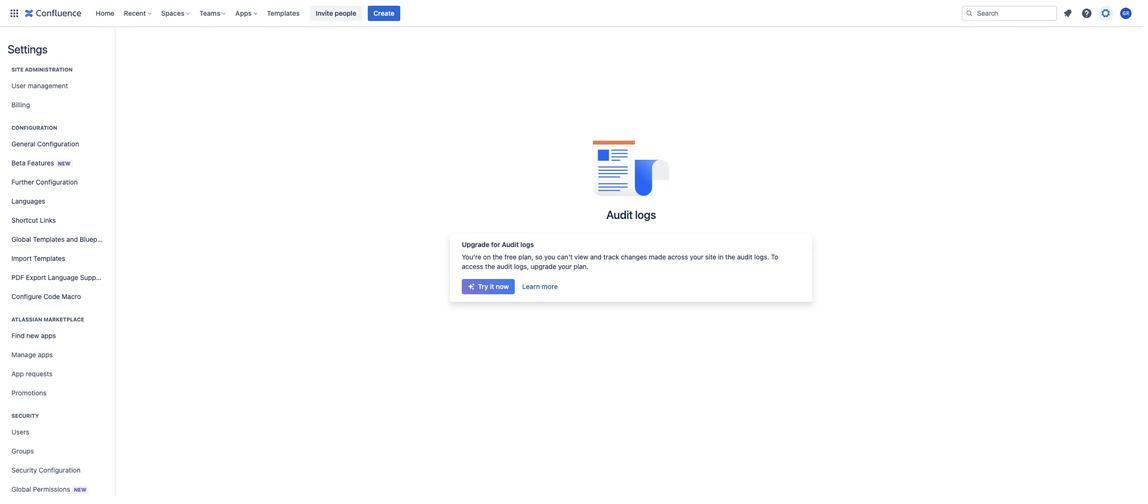 Task type: describe. For each thing, give the bounding box(es) containing it.
templates for import templates
[[33, 254, 65, 262]]

across
[[668, 253, 688, 261]]

pdf export language support
[[11, 273, 105, 282]]

new
[[26, 332, 39, 340]]

it
[[490, 283, 494, 291]]

global for global templates and blueprints
[[11, 235, 31, 243]]

and inside upgrade for audit logs you're on the free plan, so you can't view and track changes made across your site in the audit logs. to access the audit logs, upgrade your plan.
[[590, 253, 602, 261]]

appswitcher icon image
[[9, 7, 20, 19]]

try it now
[[478, 283, 509, 291]]

0 vertical spatial logs
[[635, 208, 656, 221]]

0 vertical spatial apps
[[41, 332, 56, 340]]

further
[[11, 178, 34, 186]]

audit inside upgrade for audit logs you're on the free plan, so you can't view and track changes made across your site in the audit logs. to access the audit logs, upgrade your plan.
[[502, 241, 519, 249]]

notification icon image
[[1062, 7, 1074, 19]]

1 horizontal spatial audit
[[607, 208, 633, 221]]

configuration for further
[[36, 178, 78, 186]]

learn more
[[522, 283, 558, 291]]

free
[[505, 253, 517, 261]]

settings
[[8, 42, 47, 56]]

users
[[11, 428, 29, 436]]

and inside configuration group
[[66, 235, 78, 243]]

import
[[11, 254, 32, 262]]

try it now button
[[462, 279, 515, 294]]

apps button
[[233, 5, 261, 21]]

settings icon image
[[1101, 7, 1112, 19]]

security group
[[8, 403, 107, 496]]

user management
[[11, 82, 68, 90]]

global element
[[6, 0, 960, 26]]

the right "in"
[[726, 253, 736, 261]]

management
[[28, 82, 68, 90]]

spaces
[[161, 9, 184, 17]]

features
[[27, 159, 54, 167]]

apps inside "link"
[[38, 351, 53, 359]]

marketplace
[[44, 316, 84, 323]]

spaces button
[[158, 5, 194, 21]]

new
[[58, 160, 71, 166]]

atlassian
[[11, 316, 42, 323]]

can't
[[557, 253, 573, 261]]

1 vertical spatial your
[[558, 262, 572, 271]]

track
[[604, 253, 619, 261]]

site administration group
[[8, 56, 107, 117]]

shortcut links link
[[8, 211, 107, 230]]

home
[[96, 9, 114, 17]]

plan,
[[519, 253, 534, 261]]

blueprints
[[80, 235, 111, 243]]

find new apps link
[[8, 326, 107, 346]]

templates for global templates and blueprints
[[33, 235, 65, 243]]

global templates and blueprints
[[11, 235, 111, 243]]

templates inside global element
[[267, 9, 300, 17]]

plan.
[[574, 262, 589, 271]]

manage apps link
[[8, 346, 107, 365]]

site
[[706, 253, 717, 261]]

further configuration
[[11, 178, 78, 186]]

apps
[[235, 9, 252, 17]]

configure
[[11, 293, 42, 301]]

configuration for security
[[39, 466, 81, 474]]

general configuration link
[[8, 135, 107, 154]]

further configuration link
[[8, 173, 107, 192]]

upgrade for audit logs you're on the free plan, so you can't view and track changes made across your site in the audit logs. to access the audit logs, upgrade your plan.
[[462, 241, 779, 271]]

help icon image
[[1081, 7, 1093, 19]]

to
[[771, 253, 779, 261]]

billing
[[11, 101, 30, 109]]

learn more link
[[517, 279, 564, 294]]

home link
[[93, 5, 117, 21]]

permissions
[[33, 485, 70, 493]]

create link
[[368, 5, 400, 21]]

general configuration
[[11, 140, 79, 148]]

logs inside upgrade for audit logs you're on the free plan, so you can't view and track changes made across your site in the audit logs. to access the audit logs, upgrade your plan.
[[521, 241, 534, 249]]

links
[[40, 216, 56, 224]]

audit logs
[[607, 208, 656, 221]]

invite
[[316, 9, 333, 17]]

logs.
[[755, 253, 769, 261]]

groups
[[11, 447, 34, 455]]

app requests
[[11, 370, 53, 378]]

site
[[11, 66, 24, 73]]



Task type: vqa. For each thing, say whether or not it's contained in the screenshot.
'Learn more' Link
yes



Task type: locate. For each thing, give the bounding box(es) containing it.
your profile and preferences image
[[1121, 7, 1132, 19]]

2 vertical spatial templates
[[33, 254, 65, 262]]

0 horizontal spatial logs
[[521, 241, 534, 249]]

atlassian marketplace
[[11, 316, 84, 323]]

0 vertical spatial templates
[[267, 9, 300, 17]]

invite people
[[316, 9, 356, 17]]

configuration up languages link on the left of the page
[[36, 178, 78, 186]]

collapse sidebar image
[[104, 31, 125, 51]]

audit down free
[[497, 262, 512, 271]]

1 vertical spatial apps
[[38, 351, 53, 359]]

on
[[483, 253, 491, 261]]

macro
[[62, 293, 81, 301]]

audit up upgrade for audit logs you're on the free plan, so you can't view and track changes made across your site in the audit logs. to access the audit logs, upgrade your plan.
[[607, 208, 633, 221]]

more
[[542, 283, 558, 291]]

templates
[[267, 9, 300, 17], [33, 235, 65, 243], [33, 254, 65, 262]]

0 horizontal spatial audit
[[497, 262, 512, 271]]

security
[[11, 413, 39, 419], [11, 466, 37, 474]]

1 vertical spatial audit
[[497, 262, 512, 271]]

invite people button
[[310, 5, 362, 21]]

for
[[491, 241, 500, 249]]

1 horizontal spatial audit
[[737, 253, 753, 261]]

0 vertical spatial your
[[690, 253, 704, 261]]

audit up free
[[502, 241, 519, 249]]

1 global from the top
[[11, 235, 31, 243]]

teams button
[[197, 5, 230, 21]]

1 security from the top
[[11, 413, 39, 419]]

apps up requests in the left of the page
[[38, 351, 53, 359]]

and
[[66, 235, 78, 243], [590, 253, 602, 261]]

shortcut
[[11, 216, 38, 224]]

global up 'import'
[[11, 235, 31, 243]]

languages
[[11, 197, 45, 205]]

recent
[[124, 9, 146, 17]]

1 vertical spatial logs
[[521, 241, 534, 249]]

global templates and blueprints link
[[8, 230, 111, 249]]

groups link
[[8, 442, 107, 461]]

code
[[44, 293, 60, 301]]

global inside security group
[[11, 485, 31, 493]]

access
[[462, 262, 483, 271]]

recent button
[[121, 5, 156, 21]]

templates link
[[264, 5, 303, 21]]

security configuration
[[11, 466, 81, 474]]

in
[[718, 253, 724, 261]]

audit
[[737, 253, 753, 261], [497, 262, 512, 271]]

find new apps
[[11, 332, 56, 340]]

beta
[[11, 159, 25, 167]]

banner
[[0, 0, 1143, 27]]

0 vertical spatial audit
[[737, 253, 753, 261]]

1 vertical spatial templates
[[33, 235, 65, 243]]

0 horizontal spatial and
[[66, 235, 78, 243]]

0 vertical spatial audit
[[607, 208, 633, 221]]

upgrade
[[531, 262, 557, 271]]

the right on on the bottom of the page
[[493, 253, 503, 261]]

beta features new
[[11, 159, 71, 167]]

logs,
[[514, 262, 529, 271]]

made
[[649, 253, 666, 261]]

banner containing home
[[0, 0, 1143, 27]]

configuration for general
[[37, 140, 79, 148]]

you
[[544, 253, 556, 261]]

pdf export language support link
[[8, 268, 107, 287]]

create
[[374, 9, 395, 17]]

search image
[[966, 9, 974, 17]]

administration
[[25, 66, 73, 73]]

confluence image
[[25, 7, 81, 19], [25, 7, 81, 19]]

users link
[[8, 423, 107, 442]]

security configuration link
[[8, 461, 107, 480]]

apps right new
[[41, 332, 56, 340]]

import templates link
[[8, 249, 107, 268]]

and right view
[[590, 253, 602, 261]]

view
[[575, 253, 589, 261]]

templates right apps popup button
[[267, 9, 300, 17]]

learn
[[522, 283, 540, 291]]

configuration
[[11, 125, 57, 131], [37, 140, 79, 148], [36, 178, 78, 186], [39, 466, 81, 474]]

app requests link
[[8, 365, 107, 384]]

new
[[74, 487, 87, 493]]

security down groups
[[11, 466, 37, 474]]

app
[[11, 370, 24, 378]]

user
[[11, 82, 26, 90]]

billing link
[[8, 95, 107, 115]]

import templates
[[11, 254, 65, 262]]

requests
[[26, 370, 53, 378]]

user management link
[[8, 76, 107, 95]]

so
[[535, 253, 543, 261]]

the
[[493, 253, 503, 261], [726, 253, 736, 261], [485, 262, 495, 271]]

shortcut links
[[11, 216, 56, 224]]

configuration up general in the left of the page
[[11, 125, 57, 131]]

language
[[48, 273, 78, 282]]

support
[[80, 273, 105, 282]]

upgrade
[[462, 241, 490, 249]]

your down can't
[[558, 262, 572, 271]]

templates down links
[[33, 235, 65, 243]]

you're
[[462, 253, 481, 261]]

0 horizontal spatial audit
[[502, 241, 519, 249]]

and left the blueprints
[[66, 235, 78, 243]]

configure code macro
[[11, 293, 81, 301]]

2 security from the top
[[11, 466, 37, 474]]

promotions
[[11, 389, 47, 397]]

export
[[26, 273, 46, 282]]

your left site
[[690, 253, 704, 261]]

Search field
[[962, 5, 1058, 21]]

global for global permissions new
[[11, 485, 31, 493]]

security for security
[[11, 413, 39, 419]]

the down on on the bottom of the page
[[485, 262, 495, 271]]

global inside configuration group
[[11, 235, 31, 243]]

site administration
[[11, 66, 73, 73]]

configuration down groups link
[[39, 466, 81, 474]]

configuration up new
[[37, 140, 79, 148]]

configuration group
[[8, 115, 111, 309]]

1 horizontal spatial and
[[590, 253, 602, 261]]

templates up pdf export language support link
[[33, 254, 65, 262]]

general
[[11, 140, 35, 148]]

teams
[[200, 9, 220, 17]]

1 horizontal spatial logs
[[635, 208, 656, 221]]

pdf
[[11, 273, 24, 282]]

1 horizontal spatial your
[[690, 253, 704, 261]]

configuration inside security group
[[39, 466, 81, 474]]

security up "users" in the bottom of the page
[[11, 413, 39, 419]]

promotions link
[[8, 384, 107, 403]]

audit left logs.
[[737, 253, 753, 261]]

0 vertical spatial security
[[11, 413, 39, 419]]

global left permissions
[[11, 485, 31, 493]]

0 horizontal spatial your
[[558, 262, 572, 271]]

find
[[11, 332, 25, 340]]

manage
[[11, 351, 36, 359]]

logs up changes
[[635, 208, 656, 221]]

1 vertical spatial and
[[590, 253, 602, 261]]

now
[[496, 283, 509, 291]]

global permissions new
[[11, 485, 87, 493]]

2 global from the top
[[11, 485, 31, 493]]

1 vertical spatial security
[[11, 466, 37, 474]]

0 vertical spatial and
[[66, 235, 78, 243]]

changes
[[621, 253, 647, 261]]

logs up plan,
[[521, 241, 534, 249]]

security for security configuration
[[11, 466, 37, 474]]

1 vertical spatial audit
[[502, 241, 519, 249]]

1 vertical spatial global
[[11, 485, 31, 493]]

0 vertical spatial global
[[11, 235, 31, 243]]

configure code macro link
[[8, 287, 107, 306]]

logs
[[635, 208, 656, 221], [521, 241, 534, 249]]

atlassian marketplace group
[[8, 306, 107, 406]]

languages link
[[8, 192, 107, 211]]

try
[[478, 283, 488, 291]]



